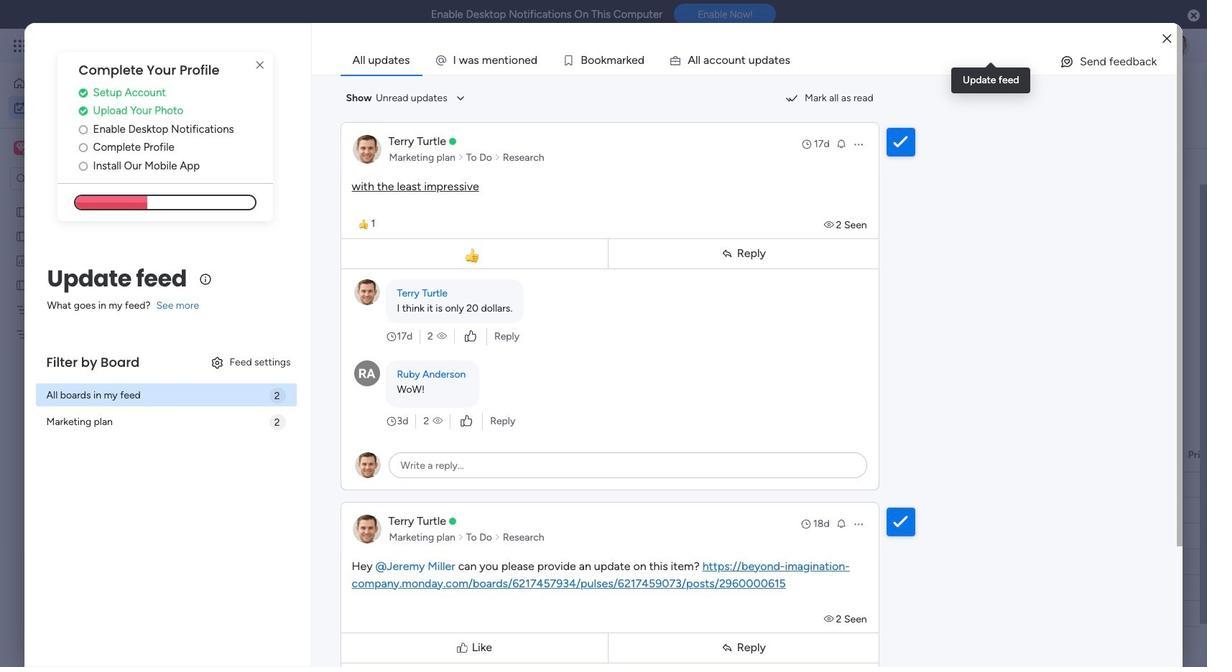 Task type: locate. For each thing, give the bounding box(es) containing it.
list box
[[0, 197, 183, 540]]

0 vertical spatial circle o image
[[79, 143, 88, 153]]

circle o image
[[79, 143, 88, 153], [79, 161, 88, 172]]

tab list
[[340, 46, 1178, 75]]

options image
[[853, 519, 864, 530]]

circle o image
[[79, 124, 88, 135]]

slider arrow image
[[458, 151, 464, 165], [494, 151, 501, 165], [458, 531, 464, 545]]

dapulse close image
[[1188, 9, 1200, 23]]

1 vertical spatial option
[[9, 96, 175, 119]]

0 horizontal spatial tab
[[212, 125, 264, 148]]

Filter dashboard by text search field
[[279, 155, 414, 178]]

workspace image
[[16, 140, 26, 156]]

tab
[[340, 46, 422, 75], [212, 125, 264, 148]]

options image
[[853, 138, 864, 150]]

0 vertical spatial tab
[[340, 46, 422, 75]]

1 vertical spatial circle o image
[[79, 161, 88, 172]]

2 vertical spatial v2 seen image
[[433, 414, 443, 429]]

search image
[[397, 160, 408, 172]]

1 vertical spatial check circle image
[[79, 106, 88, 117]]

v2 seen image
[[824, 219, 836, 231], [437, 330, 447, 344], [433, 414, 443, 429]]

circle o image down workspace selection element
[[79, 161, 88, 172]]

circle o image down circle o image
[[79, 143, 88, 153]]

public board image
[[15, 278, 29, 292]]

select product image
[[13, 39, 27, 53]]

dapulse x slim image
[[251, 57, 269, 74]]

0 vertical spatial check circle image
[[79, 88, 88, 98]]

0 vertical spatial public board image
[[15, 205, 29, 219]]

workspace image
[[14, 140, 28, 156]]

1 vertical spatial tab
[[212, 125, 264, 148]]

slider arrow image for reminder image
[[458, 531, 464, 545]]

2 circle o image from the top
[[79, 161, 88, 172]]

column header
[[870, 443, 957, 468]]

1 vertical spatial public board image
[[15, 229, 29, 243]]

None search field
[[279, 155, 414, 178]]

1 vertical spatial v2 seen image
[[437, 330, 447, 344]]

v2 like image
[[465, 329, 476, 345]]

1 horizontal spatial tab
[[340, 46, 422, 75]]

1 circle o image from the top
[[79, 143, 88, 153]]

1 public board image from the top
[[15, 205, 29, 219]]

slider arrow image
[[494, 531, 501, 545]]

option
[[9, 72, 175, 95], [9, 96, 175, 119], [0, 199, 183, 202]]

terry turtle image
[[1167, 35, 1190, 58]]

v2 like image
[[461, 414, 472, 429]]

workspace selection element
[[14, 139, 120, 158]]

0 vertical spatial option
[[9, 72, 175, 95]]

public board image
[[15, 205, 29, 219], [15, 229, 29, 243]]

check circle image
[[79, 88, 88, 98], [79, 106, 88, 117]]

2 public board image from the top
[[15, 229, 29, 243]]



Task type: vqa. For each thing, say whether or not it's contained in the screenshot.
middle /
no



Task type: describe. For each thing, give the bounding box(es) containing it.
public dashboard image
[[15, 254, 29, 267]]

2 check circle image from the top
[[79, 106, 88, 117]]

search everything image
[[1082, 39, 1097, 53]]

1 check circle image from the top
[[79, 88, 88, 98]]

see plans image
[[238, 38, 251, 54]]

help image
[[1114, 39, 1128, 53]]

Search in workspace field
[[30, 171, 120, 187]]

v2 seen image for v2 like image
[[437, 330, 447, 344]]

reminder image
[[836, 518, 847, 529]]

close image
[[1163, 33, 1172, 44]]

v2 seen image
[[824, 613, 836, 626]]

2 vertical spatial option
[[0, 199, 183, 202]]

0 vertical spatial v2 seen image
[[824, 219, 836, 231]]

slider arrow image for reminder icon
[[458, 151, 464, 165]]

v2 seen image for v2 like icon
[[433, 414, 443, 429]]

give feedback image
[[1060, 55, 1075, 69]]

reminder image
[[836, 138, 847, 149]]



